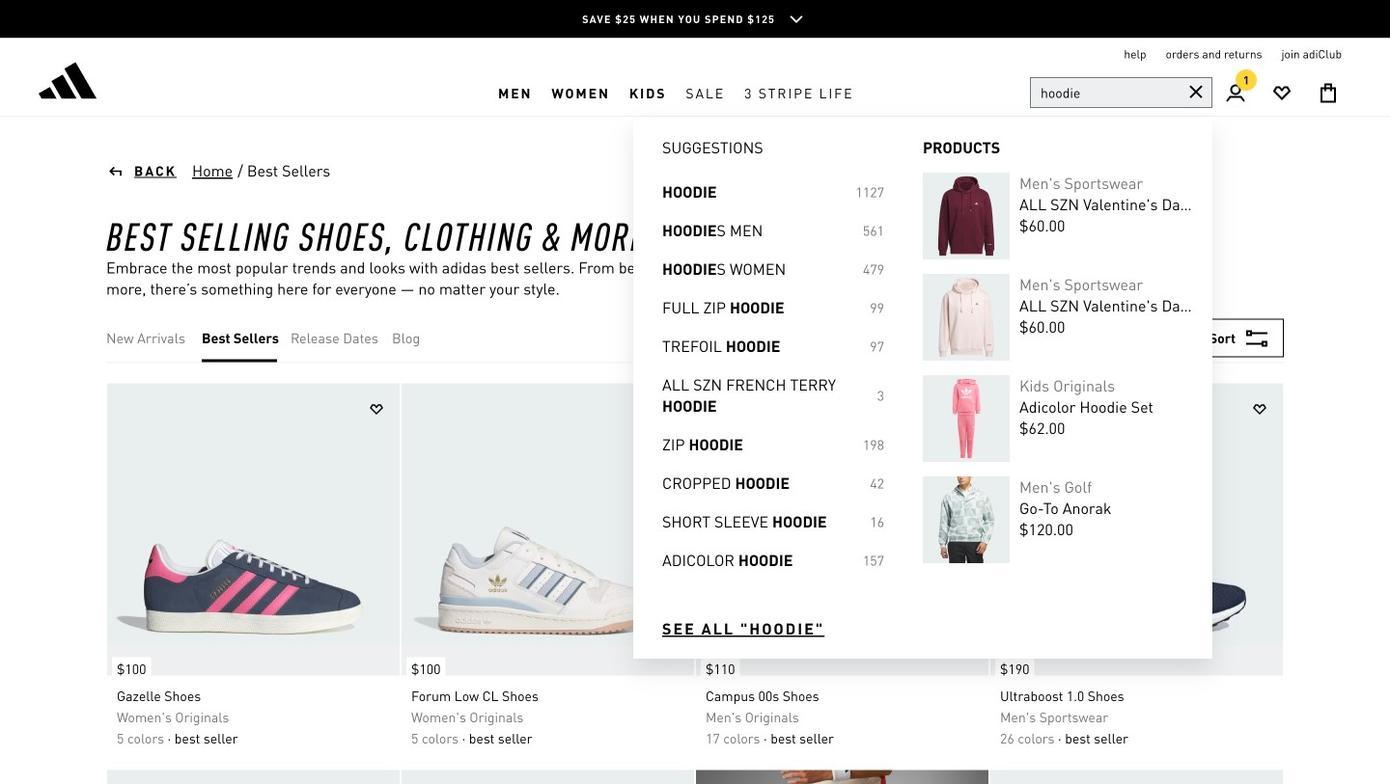 Task type: describe. For each thing, give the bounding box(es) containing it.
2 all szn valentine's day pullover hoodie image from the top
[[923, 274, 1010, 361]]

adicolor hoodie set image
[[923, 376, 1010, 462]]

women's originals white forum low cl shoes image
[[402, 384, 694, 676]]

men's sportswear blue ultraboost 1.0 shoes image
[[990, 384, 1283, 676]]

originals purple adicolor classic round bag image
[[990, 771, 1283, 785]]

go-to anorak image
[[923, 477, 1010, 564]]

men's originals brown campus 00s shoes image
[[696, 384, 989, 676]]

women's originals black samba og shoes image
[[402, 771, 694, 785]]

women's running blue boston marathon 2024 own the run shorts image
[[696, 771, 989, 785]]



Task type: vqa. For each thing, say whether or not it's contained in the screenshot.
classic
no



Task type: locate. For each thing, give the bounding box(es) containing it.
back image
[[106, 162, 134, 180]]

all szn valentine's day pullover hoodie image
[[923, 173, 1010, 260], [923, 274, 1010, 361]]

Search field
[[1030, 77, 1213, 108]]

1 all szn valentine's day pullover hoodie image from the top
[[923, 173, 1010, 260]]

women's originals blue gazelle shoes image
[[107, 384, 400, 676]]

0 vertical spatial all szn valentine's day pullover hoodie image
[[923, 173, 1010, 260]]

main navigation element
[[332, 70, 1020, 116]]

women's originals white samba og shoes image
[[107, 771, 400, 785]]

1 vertical spatial all szn valentine's day pullover hoodie image
[[923, 274, 1010, 361]]

list
[[106, 314, 433, 363]]



